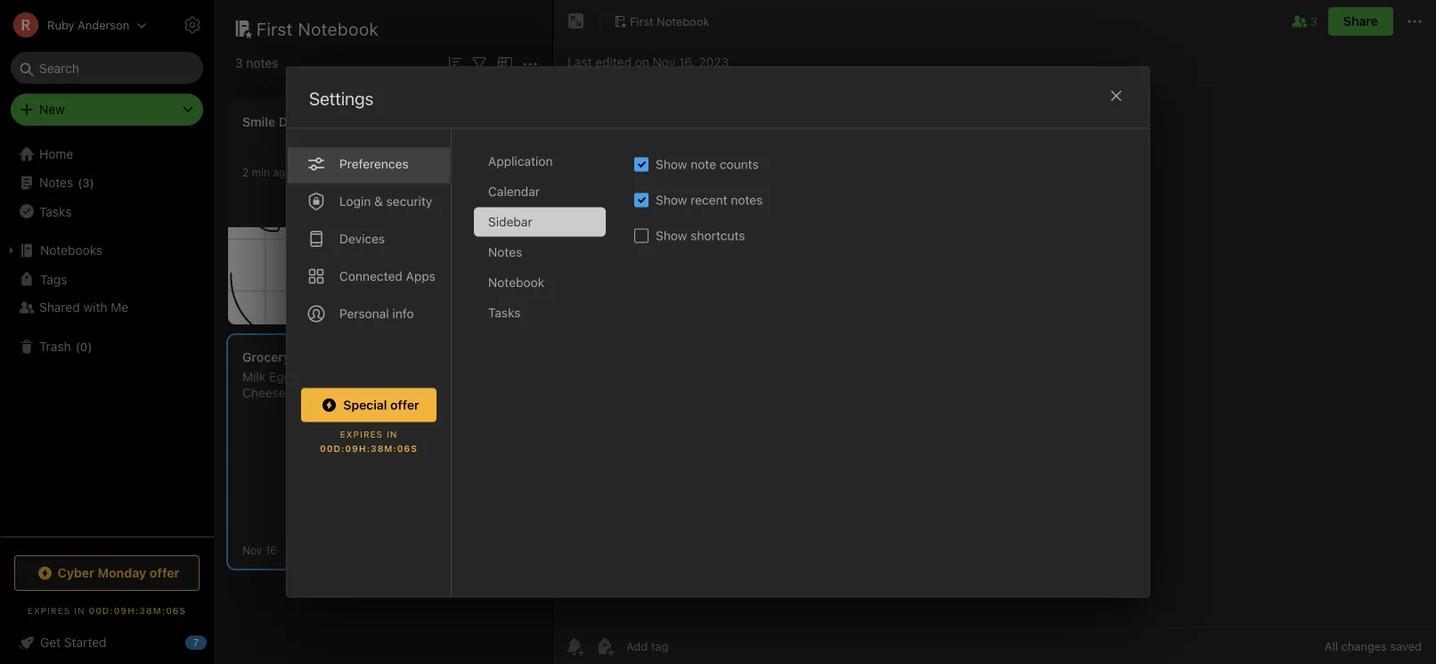 Task type: locate. For each thing, give the bounding box(es) containing it.
in down cyber
[[74, 605, 85, 616]]

expires in 00d:09h:38m:06s down special offer popup button
[[320, 429, 418, 454]]

2 vertical spatial 3
[[82, 176, 90, 189]]

2 min ago down apps
[[401, 300, 450, 312]]

offer
[[391, 398, 420, 412], [150, 566, 180, 580]]

notes down 'counts'
[[731, 193, 763, 207]]

offer right special
[[391, 398, 420, 412]]

shortcuts
[[691, 228, 746, 243]]

0 vertical spatial ago
[[273, 166, 292, 178]]

1 vertical spatial 2
[[401, 300, 407, 312]]

1 vertical spatial notes
[[731, 193, 763, 207]]

0 horizontal spatial in
[[74, 605, 85, 616]]

0 vertical spatial offer
[[391, 398, 420, 412]]

calendar tab
[[474, 177, 606, 206]]

Search text field
[[23, 52, 191, 84]]

1 vertical spatial in
[[74, 605, 85, 616]]

1 horizontal spatial in
[[387, 429, 398, 439]]

notebook up 16,
[[657, 14, 710, 28]]

3 show from the top
[[656, 228, 688, 243]]

00d:09h:38m:06s
[[320, 443, 418, 454], [89, 605, 186, 616]]

1 vertical spatial 3
[[235, 56, 243, 70]]

tab list containing application
[[474, 147, 620, 597]]

notes inside notes tab
[[489, 245, 523, 259]]

1 vertical spatial )
[[88, 340, 92, 353]]

0 horizontal spatial min
[[252, 166, 270, 178]]

things
[[401, 115, 442, 129]]

0 vertical spatial expires in 00d:09h:38m:06s
[[320, 429, 418, 454]]

0 horizontal spatial notes
[[39, 175, 73, 190]]

0 horizontal spatial notes
[[246, 56, 278, 70]]

None search field
[[23, 52, 191, 84]]

cheese
[[242, 386, 286, 400]]

1 horizontal spatial 3
[[235, 56, 243, 70]]

0 horizontal spatial 3
[[82, 176, 90, 189]]

) right trash
[[88, 340, 92, 353]]

settings image
[[182, 14, 203, 36]]

0 vertical spatial in
[[387, 429, 398, 439]]

3 inside 'button'
[[1311, 14, 1318, 28]]

1 horizontal spatial notebook
[[489, 275, 545, 290]]

1 vertical spatial ago
[[431, 300, 450, 312]]

1 vertical spatial expires in 00d:09h:38m:06s
[[27, 605, 186, 616]]

) inside trash ( 0 )
[[88, 340, 92, 353]]

1 horizontal spatial min
[[410, 300, 428, 312]]

notebook down notes tab
[[489, 275, 545, 290]]

0 horizontal spatial tasks
[[39, 204, 72, 219]]

expires inside expires in 00d:09h:38m:06s
[[340, 429, 383, 439]]

ago
[[273, 166, 292, 178], [431, 300, 450, 312]]

in for special
[[387, 429, 398, 439]]

expires in 00d:09h:38m:06s for cyber
[[27, 605, 186, 616]]

first notebook button
[[608, 9, 716, 34]]

show shortcuts
[[656, 228, 746, 243]]

3 up smile
[[235, 56, 243, 70]]

saved
[[1391, 640, 1423, 653]]

notes for notes
[[489, 245, 523, 259]]

0 vertical spatial tasks
[[39, 204, 72, 219]]

in for cyber
[[74, 605, 85, 616]]

2 horizontal spatial 3
[[1311, 14, 1318, 28]]

expires down cyber
[[27, 605, 71, 616]]

in down special offer
[[387, 429, 398, 439]]

notebooks
[[40, 243, 103, 258]]

tab list containing preferences
[[287, 129, 452, 597]]

show right 'show shortcuts' option
[[656, 228, 688, 243]]

info
[[393, 306, 414, 321]]

recent
[[691, 193, 728, 207]]

note window element
[[554, 0, 1437, 664]]

grocery
[[242, 350, 291, 365]]

all changes saved
[[1325, 640, 1423, 653]]

( inside notes ( 3 )
[[78, 176, 82, 189]]

devices
[[340, 231, 385, 246]]

expires down special
[[340, 429, 383, 439]]

shared
[[39, 300, 80, 315]]

1 horizontal spatial offer
[[391, 398, 420, 412]]

offer right monday
[[150, 566, 180, 580]]

tree
[[0, 140, 214, 536]]

0 horizontal spatial ago
[[273, 166, 292, 178]]

1 vertical spatial min
[[410, 300, 428, 312]]

expires in 00d:09h:38m:06s
[[320, 429, 418, 454], [27, 605, 186, 616]]

0 horizontal spatial 2
[[242, 166, 249, 178]]

show for show recent notes
[[656, 193, 688, 207]]

add a reminder image
[[564, 636, 586, 657]]

00d:09h:38m:06s down special offer popup button
[[320, 443, 418, 454]]

( inside trash ( 0 )
[[76, 340, 80, 353]]

expand notebooks image
[[4, 243, 19, 258]]

nov right on
[[653, 55, 676, 70]]

show right show note counts checkbox
[[656, 157, 688, 172]]

notebook inside "button"
[[657, 14, 710, 28]]

)
[[90, 176, 94, 189], [88, 340, 92, 353]]

tab list
[[287, 129, 452, 597], [474, 147, 620, 597]]

show
[[656, 157, 688, 172], [656, 193, 688, 207], [656, 228, 688, 243]]

tasks
[[39, 204, 72, 219], [489, 305, 521, 320]]

tasks down notes ( 3 )
[[39, 204, 72, 219]]

0 vertical spatial (
[[78, 176, 82, 189]]

drawing
[[279, 115, 328, 129]]

2
[[242, 166, 249, 178], [401, 300, 407, 312]]

min
[[252, 166, 270, 178], [410, 300, 428, 312]]

1 vertical spatial (
[[76, 340, 80, 353]]

trash
[[39, 339, 71, 354]]

1 horizontal spatial first notebook
[[630, 14, 710, 28]]

nov left 16
[[242, 544, 262, 556]]

2 down connected apps
[[401, 300, 407, 312]]

first notebook
[[630, 14, 710, 28], [257, 18, 379, 39]]

2 down smile
[[242, 166, 249, 178]]

show right show recent notes checkbox
[[656, 193, 688, 207]]

smile
[[242, 115, 276, 129]]

1 vertical spatial notes
[[489, 245, 523, 259]]

in
[[387, 429, 398, 439], [74, 605, 85, 616]]

expires in 00d:09h:38m:06s down cyber monday offer popup button
[[27, 605, 186, 616]]

1 horizontal spatial first
[[630, 14, 654, 28]]

00d:09h:38m:06s down monday
[[89, 605, 186, 616]]

first up on
[[630, 14, 654, 28]]

1 horizontal spatial 00d:09h:38m:06s
[[320, 443, 418, 454]]

1 horizontal spatial 2 min ago
[[401, 300, 450, 312]]

) down home link
[[90, 176, 94, 189]]

changes
[[1342, 640, 1388, 653]]

personal info
[[340, 306, 414, 321]]

nov
[[653, 55, 676, 70], [242, 544, 262, 556]]

tasks tab
[[474, 298, 606, 328]]

3
[[1311, 14, 1318, 28], [235, 56, 243, 70], [82, 176, 90, 189]]

0 horizontal spatial offer
[[150, 566, 180, 580]]

Show note counts checkbox
[[635, 157, 649, 172]]

notebook up the "settings"
[[298, 18, 379, 39]]

0 horizontal spatial expires in 00d:09h:38m:06s
[[27, 605, 186, 616]]

2 min ago
[[242, 166, 292, 178], [401, 300, 450, 312]]

(
[[78, 176, 82, 189], [76, 340, 80, 353]]

0 vertical spatial 2
[[242, 166, 249, 178]]

first notebook up 3 notes
[[257, 18, 379, 39]]

0 vertical spatial nov
[[653, 55, 676, 70]]

special offer
[[343, 398, 420, 412]]

0 horizontal spatial 00d:09h:38m:06s
[[89, 605, 186, 616]]

2023
[[699, 55, 729, 70]]

notes
[[39, 175, 73, 190], [489, 245, 523, 259]]

1 vertical spatial 00d:09h:38m:06s
[[89, 605, 186, 616]]

0 horizontal spatial tab list
[[287, 129, 452, 597]]

2 vertical spatial show
[[656, 228, 688, 243]]

3 for 3
[[1311, 14, 1318, 28]]

notes ( 3 )
[[39, 175, 94, 190]]

1 horizontal spatial expires in 00d:09h:38m:06s
[[320, 429, 418, 454]]

notes for notes ( 3 )
[[39, 175, 73, 190]]

min down smile
[[252, 166, 270, 178]]

1 vertical spatial offer
[[150, 566, 180, 580]]

1 vertical spatial 2 min ago
[[401, 300, 450, 312]]

0 vertical spatial expires
[[340, 429, 383, 439]]

min down apps
[[410, 300, 428, 312]]

3 down home link
[[82, 176, 90, 189]]

2 horizontal spatial notebook
[[657, 14, 710, 28]]

application tab
[[474, 147, 606, 176]]

monday
[[98, 566, 147, 580]]

notebooks link
[[0, 236, 213, 265]]

login & security
[[340, 194, 433, 209]]

1 vertical spatial show
[[656, 193, 688, 207]]

notes down sidebar
[[489, 245, 523, 259]]

1 horizontal spatial notes
[[731, 193, 763, 207]]

last edited on nov 16, 2023
[[568, 55, 729, 70]]

expires for special offer
[[340, 429, 383, 439]]

Note Editor text field
[[554, 86, 1437, 628]]

0 vertical spatial )
[[90, 176, 94, 189]]

3 left share
[[1311, 14, 1318, 28]]

) inside notes ( 3 )
[[90, 176, 94, 189]]

2 min ago down smile
[[242, 166, 292, 178]]

sidebar tab
[[474, 207, 606, 237]]

ago down 1/2
[[431, 300, 450, 312]]

expires
[[340, 429, 383, 439], [27, 605, 71, 616]]

0 vertical spatial 00d:09h:38m:06s
[[320, 443, 418, 454]]

notes
[[246, 56, 278, 70], [731, 193, 763, 207]]

first notebook up 16,
[[630, 14, 710, 28]]

1 horizontal spatial 2
[[401, 300, 407, 312]]

1 horizontal spatial expires
[[340, 429, 383, 439]]

cyber monday offer
[[58, 566, 180, 580]]

grocery list milk eggs sugar cheese
[[242, 350, 335, 400]]

1 horizontal spatial ago
[[431, 300, 450, 312]]

3 notes
[[235, 56, 278, 70]]

notes down the home
[[39, 175, 73, 190]]

1 vertical spatial nov
[[242, 544, 262, 556]]

on
[[635, 55, 650, 70]]

1 vertical spatial expires
[[27, 605, 71, 616]]

1 show from the top
[[656, 157, 688, 172]]

( down home link
[[78, 176, 82, 189]]

0 vertical spatial 3
[[1311, 14, 1318, 28]]

to
[[445, 115, 457, 129]]

00d:09h:38m:06s for monday
[[89, 605, 186, 616]]

ago down smile drawing
[[273, 166, 292, 178]]

first
[[630, 14, 654, 28], [257, 18, 293, 39]]

2 show from the top
[[656, 193, 688, 207]]

1 horizontal spatial notes
[[489, 245, 523, 259]]

tasks inside button
[[39, 204, 72, 219]]

0 vertical spatial notes
[[39, 175, 73, 190]]

show note counts
[[656, 157, 759, 172]]

1 horizontal spatial tab list
[[474, 147, 620, 597]]

milk
[[242, 369, 266, 384]]

notes up smile
[[246, 56, 278, 70]]

first up 3 notes
[[257, 18, 293, 39]]

0
[[80, 340, 88, 353]]

1 horizontal spatial nov
[[653, 55, 676, 70]]

0 horizontal spatial notebook
[[298, 18, 379, 39]]

show for show shortcuts
[[656, 228, 688, 243]]

&
[[374, 194, 383, 209]]

home
[[39, 147, 73, 161]]

counts
[[720, 157, 759, 172]]

0 vertical spatial 2 min ago
[[242, 166, 292, 178]]

0 vertical spatial show
[[656, 157, 688, 172]]

Show shortcuts checkbox
[[635, 229, 649, 243]]

notebook
[[657, 14, 710, 28], [298, 18, 379, 39], [489, 275, 545, 290]]

1 horizontal spatial tasks
[[489, 305, 521, 320]]

( right trash
[[76, 340, 80, 353]]

tasks down the notebook tab
[[489, 305, 521, 320]]

0 horizontal spatial expires
[[27, 605, 71, 616]]

1 vertical spatial tasks
[[489, 305, 521, 320]]

( for trash
[[76, 340, 80, 353]]

apps
[[406, 269, 436, 283]]

settings
[[309, 88, 374, 109]]

tasks button
[[0, 197, 213, 226]]



Task type: describe. For each thing, give the bounding box(es) containing it.
calendar
[[489, 184, 540, 199]]

tasks inside tab
[[489, 305, 521, 320]]

note
[[691, 157, 717, 172]]

nov inside note window element
[[653, 55, 676, 70]]

close image
[[1106, 85, 1128, 107]]

show for show note counts
[[656, 157, 688, 172]]

tags button
[[0, 265, 213, 293]]

expires in 00d:09h:38m:06s for special
[[320, 429, 418, 454]]

connected apps
[[340, 269, 436, 283]]

shared with me
[[39, 300, 129, 315]]

security
[[387, 194, 433, 209]]

1/2
[[421, 267, 436, 280]]

0 horizontal spatial 2 min ago
[[242, 166, 292, 178]]

tab list for show note counts
[[474, 147, 620, 597]]

tree containing home
[[0, 140, 214, 536]]

cyber monday offer button
[[14, 555, 200, 591]]

nov 16
[[242, 544, 277, 556]]

notes tab
[[474, 238, 606, 267]]

share
[[1344, 14, 1379, 29]]

connected
[[340, 269, 403, 283]]

personal
[[340, 306, 389, 321]]

0 horizontal spatial first notebook
[[257, 18, 379, 39]]

first notebook inside "button"
[[630, 14, 710, 28]]

0 vertical spatial notes
[[246, 56, 278, 70]]

00d:09h:38m:06s for offer
[[320, 443, 418, 454]]

with
[[83, 300, 107, 315]]

16,
[[679, 55, 696, 70]]

cyber
[[58, 566, 95, 580]]

3 button
[[1290, 11, 1318, 32]]

special offer button
[[301, 388, 437, 422]]

sidebar
[[489, 214, 533, 229]]

3 inside notes ( 3 )
[[82, 176, 90, 189]]

expand note image
[[566, 11, 587, 32]]

) for trash
[[88, 340, 92, 353]]

all
[[1325, 640, 1339, 653]]

notebook inside tab
[[489, 275, 545, 290]]

new
[[39, 102, 65, 117]]

notebook tab
[[474, 268, 606, 297]]

offer inside popup button
[[150, 566, 180, 580]]

login
[[340, 194, 371, 209]]

things to do organize files
[[401, 115, 482, 149]]

share button
[[1329, 7, 1394, 36]]

preferences
[[340, 156, 409, 171]]

16
[[265, 544, 277, 556]]

0 horizontal spatial nov
[[242, 544, 262, 556]]

Show recent notes checkbox
[[635, 193, 649, 207]]

eggs
[[269, 369, 298, 384]]

add tag image
[[595, 636, 616, 657]]

tags
[[40, 272, 67, 286]]

trash ( 0 )
[[39, 339, 92, 354]]

( for notes
[[78, 176, 82, 189]]

special
[[343, 398, 387, 412]]

application
[[489, 154, 553, 168]]

smile drawing
[[242, 115, 328, 129]]

thumbnail image
[[228, 227, 376, 324]]

do
[[460, 115, 475, 129]]

home link
[[0, 140, 214, 168]]

sugar
[[301, 369, 335, 384]]

list
[[294, 350, 316, 365]]

new button
[[11, 94, 203, 126]]

organize
[[401, 134, 452, 149]]

first inside "button"
[[630, 14, 654, 28]]

tab list for calendar
[[287, 129, 452, 597]]

0 horizontal spatial first
[[257, 18, 293, 39]]

shared with me link
[[0, 293, 213, 322]]

) for notes
[[90, 176, 94, 189]]

0 vertical spatial min
[[252, 166, 270, 178]]

offer inside popup button
[[391, 398, 420, 412]]

show recent notes
[[656, 193, 763, 207]]

me
[[111, 300, 129, 315]]

3 for 3 notes
[[235, 56, 243, 70]]

last
[[568, 55, 592, 70]]

edited
[[596, 55, 632, 70]]

expires for cyber monday offer
[[27, 605, 71, 616]]

files
[[456, 134, 482, 149]]



Task type: vqa. For each thing, say whether or not it's contained in the screenshot.
Settings
yes



